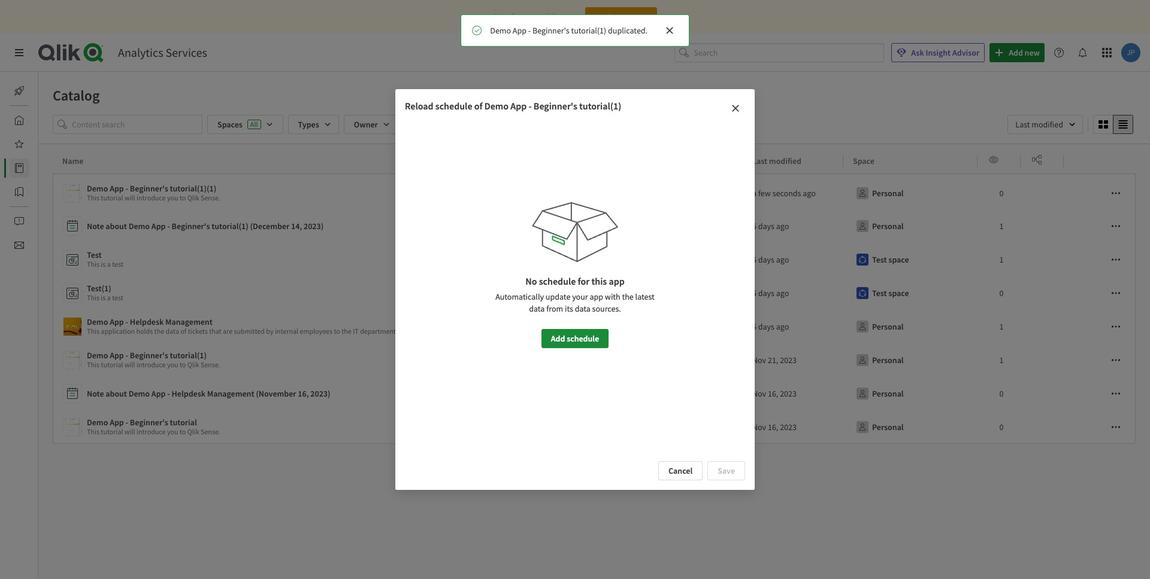 Task type: describe. For each thing, give the bounding box(es) containing it.
introduce for tutorial
[[137, 428, 166, 437]]

nov for 1
[[752, 355, 766, 366]]

2023 for 1
[[780, 355, 797, 366]]

note for note about demo app - beginner's tutorial(1) (december 14, 2023)
[[87, 221, 104, 232]]

5 days ago button for 1
[[752, 250, 789, 270]]

1 james from the top
[[538, 221, 561, 232]]

personal button for a few seconds ago
[[853, 184, 906, 203]]

0 cell for nov 16, 2023
[[978, 411, 1021, 445]]

last
[[752, 156, 767, 167]]

latest
[[635, 292, 655, 303]]

nov 21, 2023 cell
[[743, 344, 844, 377]]

tutorial(1) inside demo app - beginner's tutorial(1) this tutorial will introduce you to qlik sense.
[[170, 350, 207, 361]]

schedule inside button
[[567, 334, 599, 344]]

catalog inside navigation pane element
[[38, 163, 65, 174]]

personal cell for nov 16, 2023
[[844, 411, 978, 445]]

demo inside the demo app - beginner's tutorial(1)(1) this tutorial will introduce you to qlik sense.
[[87, 183, 108, 194]]

activate now! link
[[585, 7, 657, 26]]

0 for nov 16, 2023
[[1000, 422, 1004, 433]]

test space for 1
[[872, 255, 909, 265]]

5 days ago cell for test
[[743, 243, 844, 277]]

1 for 5 days ago
[[1000, 255, 1004, 265]]

note about demo app - beginner's tutorial(1) (december 14, 2023) button
[[63, 214, 503, 238]]

seconds
[[773, 188, 801, 199]]

cancel
[[669, 466, 693, 477]]

2023) for note about demo app - beginner's tutorial(1) (december 14, 2023)
[[304, 221, 324, 232]]

personal cell for 6 days ago
[[844, 310, 978, 344]]

1 horizontal spatial helpdesk
[[172, 389, 205, 400]]

you for tutorial(1)
[[167, 361, 178, 370]]

sources.
[[592, 304, 621, 315]]

duplicated.
[[608, 25, 648, 36]]

a for test
[[107, 260, 111, 269]]

qlik sense app image
[[64, 318, 81, 336]]

tutorial(1) inside button
[[212, 221, 248, 232]]

days for test(1)
[[758, 288, 775, 299]]

reload
[[405, 100, 434, 112]]

3 james peterson from the top
[[538, 288, 594, 299]]

4 peterson from the top
[[563, 322, 594, 332]]

to for tutorial(1)(1)
[[180, 194, 186, 202]]

12
[[567, 11, 576, 22]]

alerts link
[[10, 212, 58, 231]]

from
[[546, 304, 563, 315]]

3 james from the top
[[538, 288, 561, 299]]

qlik for tutorial
[[187, 428, 199, 437]]

beginner's inside note about demo app - beginner's tutorial(1) (december 14, 2023) button
[[172, 221, 210, 232]]

3 0 from the top
[[1000, 389, 1004, 400]]

update
[[546, 292, 571, 303]]

1 for 6 days ago
[[1000, 322, 1004, 332]]

personal button for 6 days ago
[[853, 318, 906, 337]]

6 days ago button
[[752, 318, 789, 337]]

2 data from the left
[[575, 304, 591, 315]]

viewed by image
[[989, 155, 999, 164]]

1 5 days ago from the top
[[752, 221, 789, 232]]

0 cell for 5 days ago
[[978, 277, 1021, 310]]

ask insight advisor button
[[892, 43, 985, 62]]

alerts
[[38, 216, 58, 227]]

will for tutorial
[[125, 428, 135, 437]]

2 nov 16, 2023 cell from the top
[[743, 411, 844, 445]]

1 1 cell from the top
[[978, 210, 1021, 243]]

demo app - beginner's tutorial(1) duplicated.
[[490, 25, 648, 36]]

alerts image
[[14, 217, 24, 226]]

1 5 days ago cell from the top
[[743, 210, 844, 243]]

2 james from the top
[[538, 255, 561, 265]]

activate
[[597, 11, 626, 22]]

this for demo app - beginner's tutorial(1)
[[87, 361, 99, 370]]

nov 16, 2023 button
[[752, 418, 797, 437]]

personal for nov 21, 2023
[[872, 355, 904, 366]]

test for test
[[872, 255, 887, 265]]

note about demo app - beginner's tutorial(1) (december 14, 2023)
[[87, 221, 324, 232]]

activate now!
[[597, 11, 646, 22]]

a few seconds ago
[[752, 188, 816, 199]]

free
[[493, 11, 508, 22]]

sense. for demo app - beginner's tutorial
[[201, 428, 220, 437]]

will for tutorial(1)
[[125, 361, 135, 370]]

3 0 cell from the top
[[978, 377, 1021, 411]]

the
[[622, 292, 634, 303]]

test inside test this is a test
[[87, 250, 102, 261]]

reload schedule of demo app - beginner's tutorial(1)
[[405, 100, 621, 112]]

last modified
[[752, 156, 802, 167]]

2 personal from the top
[[872, 221, 904, 232]]

no
[[526, 276, 537, 288]]

1 peterson from the top
[[563, 221, 594, 232]]

add schedule button
[[541, 329, 609, 349]]

test space cell for 0
[[844, 277, 978, 310]]

1 cell for 5 days ago
[[978, 243, 1021, 277]]

name
[[62, 156, 83, 167]]

demo app - beginner's tutorial(1) this tutorial will introduce you to qlik sense.
[[87, 350, 220, 370]]

(december
[[250, 221, 289, 232]]

a inside a few seconds ago button
[[752, 188, 757, 199]]

6
[[752, 322, 757, 332]]

test space for 0
[[872, 288, 909, 299]]

is for test
[[101, 260, 106, 269]]

1 for nov 21, 2023
[[1000, 355, 1004, 366]]

Search text field
[[694, 43, 884, 62]]

analytics
[[118, 45, 163, 60]]

favorites image
[[14, 140, 24, 149]]

beginner's inside 'reload schedule of demo app - beginner's tutorial(1)' dialog
[[534, 100, 577, 112]]

0 cell for a few seconds ago
[[978, 174, 1021, 210]]

qlik for tutorial(1)
[[187, 361, 199, 370]]

5 days ago for 0
[[752, 288, 789, 299]]

james peterson cell for demo app - helpdesk management
[[508, 310, 642, 344]]

you for tutorial
[[167, 428, 178, 437]]

insight
[[926, 47, 951, 58]]

schedule for of
[[435, 100, 472, 112]]

1 james peterson from the top
[[538, 221, 594, 232]]

6 days ago cell
[[743, 310, 844, 344]]

add
[[551, 334, 565, 344]]

last modified image
[[1008, 115, 1083, 134]]

to for tutorial
[[180, 428, 186, 437]]

- inside demo app - beginner's tutorial(1) this tutorial will introduce you to qlik sense.
[[126, 350, 128, 361]]

no schedule for this app automatically update your app with the latest data from its data sources.
[[496, 276, 655, 315]]

test space cell for 1
[[844, 243, 978, 277]]

automatically
[[496, 292, 544, 303]]

you for tutorial(1)(1)
[[167, 194, 178, 202]]

test for test(1)
[[112, 294, 123, 303]]

1 5 from the top
[[752, 221, 757, 232]]

app inside demo app - beginner's tutorial(1) this tutorial will introduce you to qlik sense.
[[110, 350, 124, 361]]

- inside dialog
[[529, 100, 532, 112]]

test(1)
[[87, 283, 111, 294]]

4 james from the top
[[538, 322, 561, 332]]

qlik sense app image for demo app - beginner's tutorial
[[64, 419, 81, 437]]

for
[[578, 276, 590, 288]]

1 1 from the top
[[1000, 221, 1004, 232]]

modified
[[769, 156, 802, 167]]

6 days ago
[[752, 322, 789, 332]]

Content search text field
[[72, 115, 202, 134]]

ask insight advisor
[[911, 47, 980, 58]]

app inside the demo app - beginner's tutorial(1)(1) this tutorial will introduce you to qlik sense.
[[110, 183, 124, 194]]

2 peterson from the top
[[563, 255, 594, 265]]

this inside test this is a test
[[87, 260, 99, 269]]

remaining:
[[528, 11, 566, 22]]

tutorial(1)(1)
[[170, 183, 216, 194]]

1 nov 16, 2023 cell from the top
[[743, 377, 844, 411]]

test space button for 0
[[853, 284, 912, 303]]

nov 21, 2023 button
[[752, 351, 797, 370]]

personal cell for a few seconds ago
[[844, 174, 978, 210]]

services
[[166, 45, 207, 60]]

tutorial for demo app - beginner's tutorial
[[101, 428, 123, 437]]

navigation pane element
[[0, 77, 65, 260]]

tutorial for demo app - beginner's tutorial(1)
[[101, 361, 123, 370]]

16, for nov 16, 2023 button
[[768, 422, 778, 433]]

app inside demo app - beginner's tutorial this tutorial will introduce you to qlik sense.
[[110, 418, 124, 428]]

1 data from the left
[[529, 304, 545, 315]]

- inside alert
[[528, 25, 531, 36]]

now!
[[627, 11, 646, 22]]

its
[[565, 304, 573, 315]]

analytics services
[[118, 45, 207, 60]]

21,
[[768, 355, 778, 366]]

advisor
[[953, 47, 980, 58]]

0 for 5 days ago
[[1000, 288, 1004, 299]]

0 horizontal spatial helpdesk
[[130, 317, 164, 328]]

qlik for tutorial(1)(1)
[[187, 194, 199, 202]]

subscriptions image
[[14, 241, 24, 250]]

filters region
[[38, 113, 1150, 144]]

home link
[[10, 111, 59, 130]]

14,
[[291, 221, 302, 232]]

0 vertical spatial app
[[609, 276, 625, 288]]

is for test(1)
[[101, 294, 106, 303]]

analytics services element
[[118, 45, 207, 60]]

switch view group
[[1093, 115, 1133, 134]]

this
[[592, 276, 607, 288]]

james peterson cell for test
[[508, 243, 642, 277]]

5 days ago for 1
[[752, 255, 789, 265]]



Task type: locate. For each thing, give the bounding box(es) containing it.
free days remaining: 12
[[493, 11, 576, 22]]

2 nov from the top
[[752, 389, 766, 400]]

you up note about demo app - beginner's tutorial(1) (december 14, 2023)
[[167, 194, 178, 202]]

2 vertical spatial sense.
[[201, 428, 220, 437]]

demo app - helpdesk management
[[87, 317, 213, 328]]

1 vertical spatial space
[[889, 288, 909, 299]]

sense. inside demo app - beginner's tutorial this tutorial will introduce you to qlik sense.
[[201, 428, 220, 437]]

personal button for nov 16, 2023
[[853, 418, 906, 437]]

0 vertical spatial 2023)
[[304, 221, 324, 232]]

catalog link
[[10, 159, 65, 178]]

6 personal cell from the top
[[844, 411, 978, 445]]

2023)
[[304, 221, 324, 232], [311, 389, 330, 400]]

this inside demo app - beginner's tutorial(1) this tutorial will introduce you to qlik sense.
[[87, 361, 99, 370]]

catalog right catalog icon at the top of page
[[38, 163, 65, 174]]

getting started image
[[14, 86, 24, 96]]

1 space from the top
[[889, 255, 909, 265]]

peterson up for
[[563, 255, 594, 265]]

1 is from the top
[[101, 260, 106, 269]]

a for test(1)
[[107, 294, 111, 303]]

qlik sense app image
[[64, 185, 81, 202], [64, 352, 81, 370], [64, 419, 81, 437]]

2 will from the top
[[125, 361, 135, 370]]

1 vertical spatial helpdesk
[[172, 389, 205, 400]]

1 note from the top
[[87, 221, 104, 232]]

0 vertical spatial sense.
[[201, 194, 220, 202]]

3 qlik sense app image from the top
[[64, 419, 81, 437]]

about up test this is a test on the top left
[[106, 221, 127, 232]]

0 vertical spatial space
[[889, 255, 909, 265]]

1 vertical spatial test
[[112, 294, 123, 303]]

0 vertical spatial is
[[101, 260, 106, 269]]

0 vertical spatial you
[[167, 194, 178, 202]]

test
[[87, 250, 102, 261], [872, 255, 887, 265], [872, 288, 887, 299]]

4 this from the top
[[87, 361, 99, 370]]

2023 inside button
[[780, 355, 797, 366]]

5 for 0
[[752, 288, 757, 299]]

0 vertical spatial nov
[[752, 355, 766, 366]]

personal button for nov 21, 2023
[[853, 351, 906, 370]]

beginner's for demo app - beginner's tutorial(1) this tutorial will introduce you to qlik sense.
[[130, 350, 168, 361]]

3 will from the top
[[125, 428, 135, 437]]

4 personal button from the top
[[853, 351, 906, 370]]

collections image
[[14, 188, 24, 197]]

4 personal cell from the top
[[844, 344, 978, 377]]

0 vertical spatial test
[[112, 260, 123, 269]]

5 days ago cell
[[743, 210, 844, 243], [743, 243, 844, 277], [743, 277, 844, 310]]

1 horizontal spatial app
[[609, 276, 625, 288]]

beginner's inside demo app - beginner's tutorial(1) this tutorial will introduce you to qlik sense.
[[130, 350, 168, 361]]

6 personal button from the top
[[853, 418, 906, 437]]

1 vertical spatial 5 days ago
[[752, 255, 789, 265]]

1 vertical spatial a
[[107, 260, 111, 269]]

2023) right 14,
[[304, 221, 324, 232]]

demo inside demo app - beginner's tutorial this tutorial will introduce you to qlik sense.
[[87, 418, 108, 428]]

james peterson up 'add' at the left of the page
[[538, 322, 594, 332]]

test space cell
[[844, 243, 978, 277], [844, 277, 978, 310]]

tutorial for demo app - beginner's tutorial(1)(1)
[[101, 194, 123, 202]]

helpdesk up demo app - beginner's tutorial this tutorial will introduce you to qlik sense.
[[172, 389, 205, 400]]

personal cell for nov 21, 2023
[[844, 344, 978, 377]]

2023) for note about demo app - helpdesk management (november 16, 2023)
[[311, 389, 330, 400]]

a inside test(1) this is a test
[[107, 294, 111, 303]]

5 days ago button for 0
[[752, 284, 789, 303]]

0 vertical spatial test space
[[872, 255, 909, 265]]

home
[[38, 115, 59, 126]]

a up test(1)
[[107, 260, 111, 269]]

demo app - beginner's tutorial(1) duplicated. alert
[[461, 14, 690, 47]]

this inside the demo app - beginner's tutorial(1)(1) this tutorial will introduce you to qlik sense.
[[87, 194, 99, 202]]

james up from
[[538, 288, 561, 299]]

0 vertical spatial a
[[752, 188, 757, 199]]

a few seconds ago cell
[[743, 174, 844, 210]]

peterson right james peterson icon
[[563, 221, 594, 232]]

tutorial(1) left (december
[[212, 221, 248, 232]]

few
[[758, 188, 771, 199]]

note for note about demo app - helpdesk management (november 16, 2023)
[[87, 389, 104, 400]]

2 test space from the top
[[872, 288, 909, 299]]

test
[[112, 260, 123, 269], [112, 294, 123, 303]]

test right test(1)
[[112, 294, 123, 303]]

2 qlik sense app image from the top
[[64, 352, 81, 370]]

2 james peterson from the top
[[538, 255, 594, 265]]

note about demo app - helpdesk management (november 16, 2023)
[[87, 389, 330, 400]]

data down your
[[575, 304, 591, 315]]

app inside alert
[[513, 25, 527, 36]]

this
[[87, 194, 99, 202], [87, 260, 99, 269], [87, 294, 99, 303], [87, 361, 99, 370], [87, 428, 99, 437]]

1 vertical spatial schedule
[[539, 276, 576, 288]]

data
[[529, 304, 545, 315], [575, 304, 591, 315]]

2 vertical spatial introduce
[[137, 428, 166, 437]]

you inside demo app - beginner's tutorial(1) this tutorial will introduce you to qlik sense.
[[167, 361, 178, 370]]

1 vertical spatial nov
[[752, 389, 766, 400]]

catalog
[[53, 86, 100, 105], [38, 163, 65, 174]]

catalog image
[[14, 164, 24, 173]]

2 vertical spatial to
[[180, 428, 186, 437]]

about for note about demo app - helpdesk management (november 16, 2023)
[[106, 389, 127, 400]]

will inside demo app - beginner's tutorial(1) this tutorial will introduce you to qlik sense.
[[125, 361, 135, 370]]

1 vertical spatial note
[[87, 389, 104, 400]]

16,
[[298, 389, 309, 400], [768, 389, 778, 400], [768, 422, 778, 433]]

2 vertical spatial you
[[167, 428, 178, 437]]

3 sense. from the top
[[201, 428, 220, 437]]

to down note about demo app - helpdesk management (november 16, 2023)
[[180, 428, 186, 437]]

a
[[752, 188, 757, 199], [107, 260, 111, 269], [107, 294, 111, 303]]

sense. up note about demo app - beginner's tutorial(1) (december 14, 2023)
[[201, 194, 220, 202]]

a left 'few'
[[752, 188, 757, 199]]

james peterson image
[[518, 219, 533, 234]]

2 sense. from the top
[[201, 361, 220, 370]]

you inside the demo app - beginner's tutorial(1)(1) this tutorial will introduce you to qlik sense.
[[167, 194, 178, 202]]

0 vertical spatial nov 16, 2023
[[752, 389, 797, 400]]

introduce inside the demo app - beginner's tutorial(1)(1) this tutorial will introduce you to qlik sense.
[[137, 194, 166, 202]]

qlik sense app image for demo app - beginner's tutorial(1)
[[64, 352, 81, 370]]

app up sources.
[[590, 292, 603, 303]]

demo app - beginner's tutorial(1)(1) this tutorial will introduce you to qlik sense.
[[87, 183, 220, 202]]

3 peterson from the top
[[563, 288, 594, 299]]

1 vertical spatial 5
[[752, 255, 757, 265]]

1 test space from the top
[[872, 255, 909, 265]]

nov inside button
[[752, 422, 766, 433]]

this for demo app - beginner's tutorial(1)(1)
[[87, 194, 99, 202]]

personal for a few seconds ago
[[872, 188, 904, 199]]

2 this from the top
[[87, 260, 99, 269]]

sense. for demo app - beginner's tutorial(1)(1)
[[201, 194, 220, 202]]

james peterson right james peterson icon
[[538, 221, 594, 232]]

0 vertical spatial introduce
[[137, 194, 166, 202]]

1 will from the top
[[125, 194, 135, 202]]

tutorial(1) inside dialog
[[579, 100, 621, 112]]

1 vertical spatial 2023)
[[311, 389, 330, 400]]

james peterson image
[[518, 286, 533, 301]]

tutorial inside demo app - beginner's tutorial(1) this tutorial will introduce you to qlik sense.
[[101, 361, 123, 370]]

5 personal button from the top
[[853, 385, 906, 404]]

james peterson up for
[[538, 255, 594, 265]]

app
[[609, 276, 625, 288], [590, 292, 603, 303]]

0 vertical spatial 5 days ago
[[752, 221, 789, 232]]

is
[[101, 260, 106, 269], [101, 294, 106, 303]]

qlik
[[187, 194, 199, 202], [187, 361, 199, 370], [187, 428, 199, 437]]

space
[[853, 156, 875, 167]]

5 personal from the top
[[872, 389, 904, 400]]

1 vertical spatial you
[[167, 361, 178, 370]]

close image
[[731, 104, 740, 113]]

james right james peterson icon
[[538, 221, 561, 232]]

to up note about demo app - beginner's tutorial(1) (december 14, 2023)
[[180, 194, 186, 202]]

data left from
[[529, 304, 545, 315]]

1 vertical spatial app
[[590, 292, 603, 303]]

4 james peterson from the top
[[538, 322, 594, 332]]

beginner's inside the demo app - beginner's tutorial(1)(1) this tutorial will introduce you to qlik sense.
[[130, 183, 168, 194]]

a inside test this is a test
[[107, 260, 111, 269]]

2 test from the top
[[112, 294, 123, 303]]

to for tutorial(1)
[[180, 361, 186, 370]]

test for test
[[112, 260, 123, 269]]

2 vertical spatial nov
[[752, 422, 766, 433]]

test inside test(1) this is a test
[[112, 294, 123, 303]]

about
[[106, 221, 127, 232], [106, 389, 127, 400]]

1 2023 from the top
[[780, 355, 797, 366]]

0 for a few seconds ago
[[1000, 188, 1004, 199]]

3 2023 from the top
[[780, 422, 797, 433]]

0 vertical spatial 5
[[752, 221, 757, 232]]

2 you from the top
[[167, 361, 178, 370]]

qlik up note about demo app - helpdesk management (november 16, 2023)
[[187, 361, 199, 370]]

2 vertical spatial 5
[[752, 288, 757, 299]]

1 vertical spatial qlik
[[187, 361, 199, 370]]

3 introduce from the top
[[137, 428, 166, 437]]

3 5 from the top
[[752, 288, 757, 299]]

schedule for for
[[539, 276, 576, 288]]

1 test space button from the top
[[853, 250, 912, 270]]

2 vertical spatial schedule
[[567, 334, 599, 344]]

introduce for tutorial(1)
[[137, 361, 166, 370]]

5 days ago cell for test(1)
[[743, 277, 844, 310]]

2023 for 0
[[780, 422, 797, 433]]

0 vertical spatial catalog
[[53, 86, 100, 105]]

demo app - beginner's tutorial this tutorial will introduce you to qlik sense.
[[87, 418, 220, 437]]

helpdesk up demo app - beginner's tutorial(1) this tutorial will introduce you to qlik sense.
[[130, 317, 164, 328]]

will inside the demo app - beginner's tutorial(1)(1) this tutorial will introduce you to qlik sense.
[[125, 194, 135, 202]]

tutorial(1) down 12
[[571, 25, 606, 36]]

1 you from the top
[[167, 194, 178, 202]]

tutorial
[[101, 194, 123, 202], [101, 361, 123, 370], [170, 418, 197, 428], [101, 428, 123, 437]]

demo
[[490, 25, 511, 36], [484, 100, 509, 112], [87, 183, 108, 194], [129, 221, 150, 232], [87, 317, 108, 328], [87, 350, 108, 361], [129, 389, 150, 400], [87, 418, 108, 428]]

2 is from the top
[[101, 294, 106, 303]]

a down test this is a test on the top left
[[107, 294, 111, 303]]

3 1 cell from the top
[[978, 310, 1021, 344]]

qlik down note about demo app - helpdesk management (november 16, 2023)
[[187, 428, 199, 437]]

1 personal button from the top
[[853, 184, 906, 203]]

introduce
[[137, 194, 166, 202], [137, 361, 166, 370], [137, 428, 166, 437]]

test up test(1) this is a test
[[112, 260, 123, 269]]

nov 16, 2023 cell
[[743, 377, 844, 411], [743, 411, 844, 445]]

you inside demo app - beginner's tutorial this tutorial will introduce you to qlik sense.
[[167, 428, 178, 437]]

ago for test
[[776, 255, 789, 265]]

2 5 days ago button from the top
[[752, 284, 789, 303]]

james up 'add' at the left of the page
[[538, 322, 561, 332]]

schedule up update
[[539, 276, 576, 288]]

0 vertical spatial will
[[125, 194, 135, 202]]

beginner's inside demo app - beginner's tutorial(1) duplicated. alert
[[533, 25, 570, 36]]

note
[[87, 221, 104, 232], [87, 389, 104, 400]]

catalog up home at the top of page
[[53, 86, 100, 105]]

to
[[180, 194, 186, 202], [180, 361, 186, 370], [180, 428, 186, 437]]

of
[[474, 100, 483, 112]]

0 vertical spatial about
[[106, 221, 127, 232]]

test for test(1)
[[872, 288, 887, 299]]

1 this from the top
[[87, 194, 99, 202]]

3 this from the top
[[87, 294, 99, 303]]

cancel button
[[658, 462, 703, 481]]

2023 inside button
[[780, 422, 797, 433]]

james peterson up its
[[538, 288, 594, 299]]

1 sense. from the top
[[201, 194, 220, 202]]

1 vertical spatial nov 16, 2023
[[752, 422, 797, 433]]

2 note from the top
[[87, 389, 104, 400]]

you down note about demo app - helpdesk management (november 16, 2023)
[[167, 428, 178, 437]]

tutorial inside the demo app - beginner's tutorial(1)(1) this tutorial will introduce you to qlik sense.
[[101, 194, 123, 202]]

sense.
[[201, 194, 220, 202], [201, 361, 220, 370], [201, 428, 220, 437]]

0 vertical spatial test space button
[[853, 250, 912, 270]]

james up update
[[538, 255, 561, 265]]

0 vertical spatial management
[[165, 317, 213, 328]]

5 for 1
[[752, 255, 757, 265]]

sense. inside demo app - beginner's tutorial(1) this tutorial will introduce you to qlik sense.
[[201, 361, 220, 370]]

space
[[889, 255, 909, 265], [889, 288, 909, 299]]

cell
[[508, 174, 642, 210], [642, 174, 743, 210], [1021, 174, 1064, 210], [1064, 174, 1136, 210], [642, 210, 743, 243], [1021, 210, 1064, 243], [1064, 210, 1136, 243], [642, 243, 743, 277], [1021, 243, 1064, 277], [1064, 243, 1136, 277], [642, 277, 743, 310], [1021, 277, 1064, 310], [1064, 277, 1136, 310], [642, 310, 743, 344], [1021, 310, 1064, 344], [1064, 310, 1136, 344], [508, 344, 642, 377], [642, 344, 743, 377], [1021, 344, 1064, 377], [1064, 344, 1136, 377], [508, 377, 642, 411], [642, 377, 743, 411], [1021, 377, 1064, 411], [1064, 377, 1136, 411], [508, 411, 642, 445], [642, 411, 743, 445], [1021, 411, 1064, 445], [1064, 411, 1136, 445]]

tutorial(1) inside alert
[[571, 25, 606, 36]]

you
[[167, 194, 178, 202], [167, 361, 178, 370], [167, 428, 178, 437]]

2 vertical spatial 2023
[[780, 422, 797, 433]]

will
[[125, 194, 135, 202], [125, 361, 135, 370], [125, 428, 135, 437]]

open sidebar menu image
[[14, 48, 24, 58]]

james peterson cell
[[508, 210, 642, 243], [508, 243, 642, 277], [508, 277, 642, 310], [508, 310, 642, 344]]

0 vertical spatial schedule
[[435, 100, 472, 112]]

1 qlik from the top
[[187, 194, 199, 202]]

6 personal from the top
[[872, 422, 904, 433]]

personal for nov 16, 2023
[[872, 422, 904, 433]]

2 test space cell from the top
[[844, 277, 978, 310]]

sense. inside the demo app - beginner's tutorial(1)(1) this tutorial will introduce you to qlik sense.
[[201, 194, 220, 202]]

0
[[1000, 188, 1004, 199], [1000, 288, 1004, 299], [1000, 389, 1004, 400], [1000, 422, 1004, 433]]

4 1 from the top
[[1000, 355, 1004, 366]]

2 1 cell from the top
[[978, 243, 1021, 277]]

test this is a test
[[87, 250, 123, 269]]

1 james peterson cell from the top
[[508, 210, 642, 243]]

your
[[572, 292, 588, 303]]

to inside the demo app - beginner's tutorial(1)(1) this tutorial will introduce you to qlik sense.
[[180, 194, 186, 202]]

1 cell
[[978, 210, 1021, 243], [978, 243, 1021, 277], [978, 310, 1021, 344], [978, 344, 1021, 377]]

2 0 from the top
[[1000, 288, 1004, 299]]

5 personal cell from the top
[[844, 377, 978, 411]]

ago for demo app - helpdesk management
[[776, 322, 789, 332]]

2 0 cell from the top
[[978, 277, 1021, 310]]

to up note about demo app - helpdesk management (november 16, 2023)
[[180, 361, 186, 370]]

helpdesk
[[130, 317, 164, 328], [172, 389, 205, 400]]

home image
[[14, 116, 24, 125]]

qlik inside the demo app - beginner's tutorial(1)(1) this tutorial will introduce you to qlik sense.
[[187, 194, 199, 202]]

2 james peterson cell from the top
[[508, 243, 642, 277]]

schedule right 'add' at the left of the page
[[567, 334, 599, 344]]

- inside demo app - beginner's tutorial this tutorial will introduce you to qlik sense.
[[126, 418, 128, 428]]

2 vertical spatial a
[[107, 294, 111, 303]]

personal for 6 days ago
[[872, 322, 904, 332]]

management left (november
[[207, 389, 254, 400]]

2 personal button from the top
[[853, 217, 906, 236]]

nov 21, 2023
[[752, 355, 797, 366]]

ask
[[911, 47, 924, 58]]

a few seconds ago button
[[752, 184, 816, 203]]

1 nov 16, 2023 from the top
[[752, 389, 797, 400]]

sense. up note about demo app - helpdesk management (november 16, 2023)
[[201, 361, 220, 370]]

3 5 days ago cell from the top
[[743, 277, 844, 310]]

schedule left of
[[435, 100, 472, 112]]

1 vertical spatial is
[[101, 294, 106, 303]]

ago inside button
[[803, 188, 816, 199]]

test(1) this is a test
[[87, 283, 123, 303]]

2 vertical spatial qlik
[[187, 428, 199, 437]]

used in image
[[1032, 155, 1042, 164]]

demo app - helpdesk management button
[[63, 315, 503, 339]]

0 horizontal spatial data
[[529, 304, 545, 315]]

test inside test this is a test
[[112, 260, 123, 269]]

introduce for tutorial(1)(1)
[[137, 194, 166, 202]]

2 space from the top
[[889, 288, 909, 299]]

days inside button
[[758, 322, 775, 332]]

2 vertical spatial will
[[125, 428, 135, 437]]

app up with at the bottom of the page
[[609, 276, 625, 288]]

to inside demo app - beginner's tutorial(1) this tutorial will introduce you to qlik sense.
[[180, 361, 186, 370]]

days for demo app - helpdesk management
[[758, 322, 775, 332]]

1 vertical spatial about
[[106, 389, 127, 400]]

days for test
[[758, 255, 775, 265]]

personal cell
[[844, 174, 978, 210], [844, 210, 978, 243], [844, 310, 978, 344], [844, 344, 978, 377], [844, 377, 978, 411], [844, 411, 978, 445]]

nov inside button
[[752, 355, 766, 366]]

3 personal from the top
[[872, 322, 904, 332]]

1 test from the top
[[112, 260, 123, 269]]

1 to from the top
[[180, 194, 186, 202]]

space for 1
[[889, 255, 909, 265]]

searchbar element
[[675, 43, 884, 62]]

qlik sense app image for demo app - beginner's tutorial(1)(1)
[[64, 185, 81, 202]]

0 vertical spatial qlik sense app image
[[64, 185, 81, 202]]

test space button
[[853, 250, 912, 270], [853, 284, 912, 303]]

1 horizontal spatial data
[[575, 304, 591, 315]]

tutorial(1) up filters region
[[579, 100, 621, 112]]

qlik inside demo app - beginner's tutorial(1) this tutorial will introduce you to qlik sense.
[[187, 361, 199, 370]]

2023
[[780, 355, 797, 366], [780, 389, 797, 400], [780, 422, 797, 433]]

1 vertical spatial catalog
[[38, 163, 65, 174]]

3 1 from the top
[[1000, 322, 1004, 332]]

qlik inside demo app - beginner's tutorial this tutorial will introduce you to qlik sense.
[[187, 428, 199, 437]]

schedule inside no schedule for this app automatically update your app with the latest data from its data sources.
[[539, 276, 576, 288]]

you up note about demo app - helpdesk management (november 16, 2023)
[[167, 361, 178, 370]]

1 vertical spatial to
[[180, 361, 186, 370]]

schedule
[[435, 100, 472, 112], [539, 276, 576, 288], [567, 334, 599, 344]]

is inside test(1) this is a test
[[101, 294, 106, 303]]

2 personal cell from the top
[[844, 210, 978, 243]]

james peterson
[[538, 221, 594, 232], [538, 255, 594, 265], [538, 288, 594, 299], [538, 322, 594, 332]]

3 nov from the top
[[752, 422, 766, 433]]

add schedule
[[551, 334, 599, 344]]

2 2023 from the top
[[780, 389, 797, 400]]

0 horizontal spatial app
[[590, 292, 603, 303]]

4 1 cell from the top
[[978, 344, 1021, 377]]

management up demo app - beginner's tutorial(1) this tutorial will introduce you to qlik sense.
[[165, 317, 213, 328]]

app inside dialog
[[511, 100, 527, 112]]

1 test space cell from the top
[[844, 243, 978, 277]]

days
[[510, 11, 526, 22], [758, 221, 775, 232], [758, 255, 775, 265], [758, 288, 775, 299], [758, 322, 775, 332]]

personal button
[[853, 184, 906, 203], [853, 217, 906, 236], [853, 318, 906, 337], [853, 351, 906, 370], [853, 385, 906, 404], [853, 418, 906, 437]]

(november
[[256, 389, 296, 400]]

space for 0
[[889, 288, 909, 299]]

reload schedule of demo app - beginner's tutorial(1) dialog
[[395, 89, 755, 491]]

5 days ago button
[[752, 250, 789, 270], [752, 284, 789, 303]]

0 vertical spatial 2023
[[780, 355, 797, 366]]

will for tutorial(1)(1)
[[125, 194, 135, 202]]

2 test space button from the top
[[853, 284, 912, 303]]

2 qlik from the top
[[187, 361, 199, 370]]

1 vertical spatial 2023
[[780, 389, 797, 400]]

with
[[605, 292, 620, 303]]

about for note about demo app - beginner's tutorial(1) (december 14, 2023)
[[106, 221, 127, 232]]

beginner's for demo app - beginner's tutorial this tutorial will introduce you to qlik sense.
[[130, 418, 168, 428]]

nov for 0
[[752, 422, 766, 433]]

peterson up add schedule
[[563, 322, 594, 332]]

1 personal cell from the top
[[844, 174, 978, 210]]

beginner's inside demo app - beginner's tutorial this tutorial will introduce you to qlik sense.
[[130, 418, 168, 428]]

3 qlik from the top
[[187, 428, 199, 437]]

tutorial(1) up note about demo app - helpdesk management (november 16, 2023)
[[170, 350, 207, 361]]

0 vertical spatial qlik
[[187, 194, 199, 202]]

introduce inside demo app - beginner's tutorial this tutorial will introduce you to qlik sense.
[[137, 428, 166, 437]]

introduce inside demo app - beginner's tutorial(1) this tutorial will introduce you to qlik sense.
[[137, 361, 166, 370]]

1 about from the top
[[106, 221, 127, 232]]

sense. for demo app - beginner's tutorial(1)
[[201, 361, 220, 370]]

1 cell for 6 days ago
[[978, 310, 1021, 344]]

ago for test(1)
[[776, 288, 789, 299]]

test space
[[872, 255, 909, 265], [872, 288, 909, 299]]

beginner's for demo app - beginner's tutorial(1)(1) this tutorial will introduce you to qlik sense.
[[130, 183, 168, 194]]

1 0 from the top
[[1000, 188, 1004, 199]]

this inside test(1) this is a test
[[87, 294, 99, 303]]

sense. down note about demo app - helpdesk management (november 16, 2023)
[[201, 428, 220, 437]]

3 personal cell from the top
[[844, 310, 978, 344]]

2 5 days ago from the top
[[752, 255, 789, 265]]

nov
[[752, 355, 766, 366], [752, 389, 766, 400], [752, 422, 766, 433]]

0 vertical spatial to
[[180, 194, 186, 202]]

1 vertical spatial management
[[207, 389, 254, 400]]

peterson down for
[[563, 288, 594, 299]]

5 days ago
[[752, 221, 789, 232], [752, 255, 789, 265], [752, 288, 789, 299]]

is up test(1)
[[101, 260, 106, 269]]

2 introduce from the top
[[137, 361, 166, 370]]

james peterson cell for test(1)
[[508, 277, 642, 310]]

ago
[[803, 188, 816, 199], [776, 221, 789, 232], [776, 255, 789, 265], [776, 288, 789, 299], [776, 322, 789, 332]]

tutorial(1)
[[571, 25, 606, 36], [579, 100, 621, 112], [212, 221, 248, 232], [170, 350, 207, 361]]

demo inside alert
[[490, 25, 511, 36]]

1 nov from the top
[[752, 355, 766, 366]]

is down test this is a test on the top left
[[101, 294, 106, 303]]

1 cell for nov 21, 2023
[[978, 344, 1021, 377]]

2 to from the top
[[180, 361, 186, 370]]

16, for first nov 16, 2023 cell from the top of the page
[[768, 389, 778, 400]]

beginner's for demo app - beginner's tutorial(1) duplicated.
[[533, 25, 570, 36]]

this for demo app - beginner's tutorial
[[87, 428, 99, 437]]

qlik up note about demo app - beginner's tutorial(1) (december 14, 2023)
[[187, 194, 199, 202]]

note about demo app - helpdesk management (november 16, 2023) button
[[63, 382, 503, 406]]

2 vertical spatial qlik sense app image
[[64, 419, 81, 437]]

2 vertical spatial 5 days ago
[[752, 288, 789, 299]]

1 vertical spatial test space button
[[853, 284, 912, 303]]

1 5 days ago button from the top
[[752, 250, 789, 270]]

0 vertical spatial 5 days ago button
[[752, 250, 789, 270]]

2023) right (november
[[311, 389, 330, 400]]

about up demo app - beginner's tutorial this tutorial will introduce you to qlik sense.
[[106, 389, 127, 400]]

will inside demo app - beginner's tutorial this tutorial will introduce you to qlik sense.
[[125, 428, 135, 437]]

demo inside dialog
[[484, 100, 509, 112]]

2 nov 16, 2023 from the top
[[752, 422, 797, 433]]

1 vertical spatial 5 days ago button
[[752, 284, 789, 303]]

- inside the demo app - beginner's tutorial(1)(1) this tutorial will introduce you to qlik sense.
[[126, 183, 128, 194]]

beginner's
[[533, 25, 570, 36], [534, 100, 577, 112], [130, 183, 168, 194], [172, 221, 210, 232], [130, 350, 168, 361], [130, 418, 168, 428]]

demo inside demo app - beginner's tutorial(1) this tutorial will introduce you to qlik sense.
[[87, 350, 108, 361]]

test space button for 1
[[853, 250, 912, 270]]

3 personal button from the top
[[853, 318, 906, 337]]

1
[[1000, 221, 1004, 232], [1000, 255, 1004, 265], [1000, 322, 1004, 332], [1000, 355, 1004, 366]]

1 vertical spatial sense.
[[201, 361, 220, 370]]

5
[[752, 221, 757, 232], [752, 255, 757, 265], [752, 288, 757, 299]]

ago inside cell
[[776, 322, 789, 332]]

to inside demo app - beginner's tutorial this tutorial will introduce you to qlik sense.
[[180, 428, 186, 437]]

nov 16, 2023
[[752, 389, 797, 400], [752, 422, 797, 433]]

3 you from the top
[[167, 428, 178, 437]]

4 james peterson cell from the top
[[508, 310, 642, 344]]

1 vertical spatial test space
[[872, 288, 909, 299]]

2 1 from the top
[[1000, 255, 1004, 265]]

1 vertical spatial will
[[125, 361, 135, 370]]

0 cell
[[978, 174, 1021, 210], [978, 277, 1021, 310], [978, 377, 1021, 411], [978, 411, 1021, 445]]

is inside test this is a test
[[101, 260, 106, 269]]

2 about from the top
[[106, 389, 127, 400]]

management
[[165, 317, 213, 328], [207, 389, 254, 400]]

0 vertical spatial note
[[87, 221, 104, 232]]

0 vertical spatial helpdesk
[[130, 317, 164, 328]]

this inside demo app - beginner's tutorial this tutorial will introduce you to qlik sense.
[[87, 428, 99, 437]]

1 vertical spatial qlik sense app image
[[64, 352, 81, 370]]

1 vertical spatial introduce
[[137, 361, 166, 370]]



Task type: vqa. For each thing, say whether or not it's contained in the screenshot.
tutorial YOU
yes



